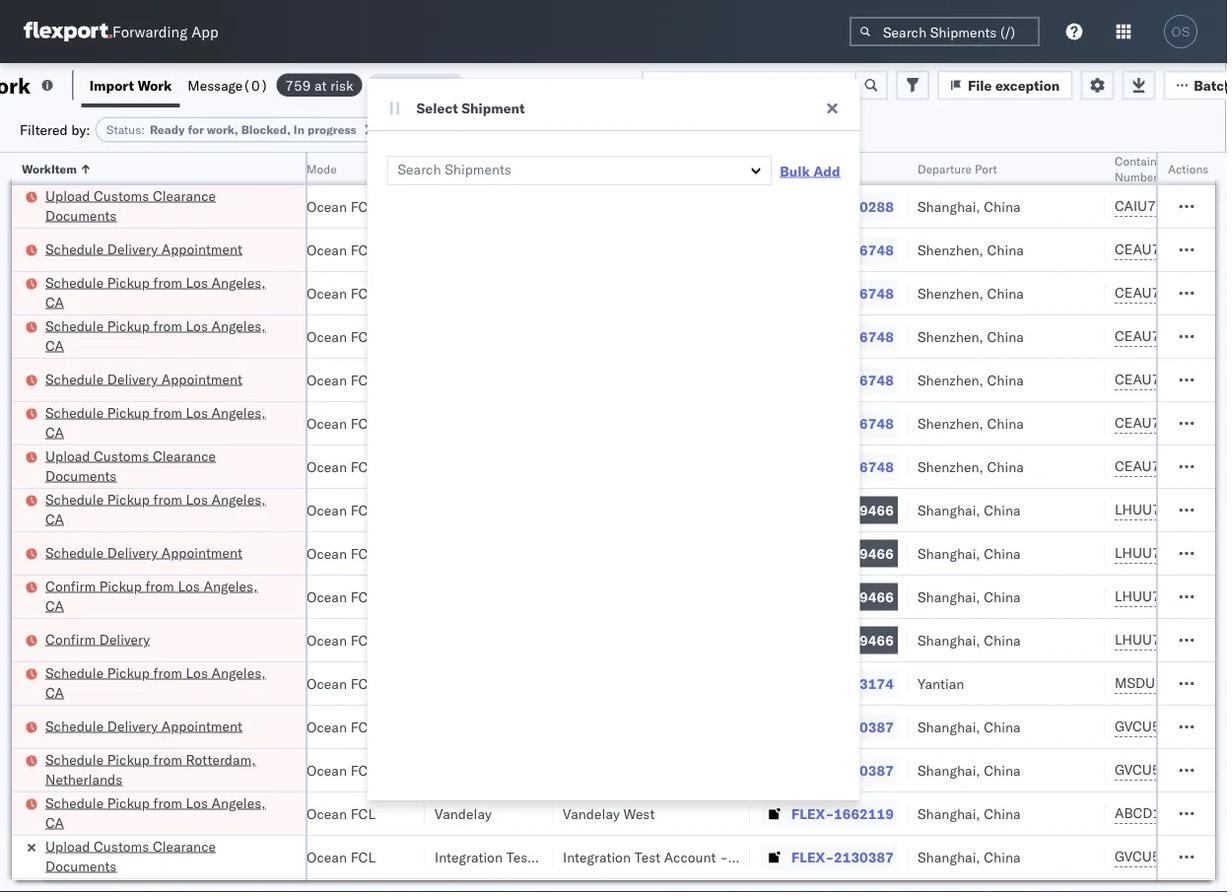 Task type: describe. For each thing, give the bounding box(es) containing it.
2023 right 25, at the bottom left of the page
[[176, 805, 210, 822]]

client
[[435, 161, 467, 176]]

dec up 7:00 am mst, dec 24, 2022
[[116, 588, 142, 605]]

batch button
[[1164, 70, 1227, 100]]

3 lhuu7894563, from the top
[[1115, 588, 1217, 605]]

8 shanghai, china from the top
[[918, 805, 1021, 822]]

3 shanghai, from the top
[[918, 545, 981, 562]]

1 lhuu7894563, from the top
[[1115, 501, 1217, 518]]

5 schedule from the top
[[45, 404, 104, 421]]

Search Work text field
[[642, 70, 857, 100]]

search shipments
[[398, 161, 512, 178]]

4 shanghai, from the top
[[918, 588, 981, 605]]

schedule delivery appointment for 2nd schedule delivery appointment link from the bottom
[[45, 544, 242, 561]]

1662119
[[834, 805, 894, 822]]

mst, down 12:59 am mst, jan 13, 2023
[[79, 718, 113, 735]]

3 flex-1846748 from the top
[[792, 328, 894, 345]]

2 upload customs clearance documents from the top
[[45, 447, 216, 484]]

angeles, for 4th schedule pickup from los angeles, ca button from the bottom of the page
[[211, 404, 266, 421]]

5 fcl from the top
[[351, 371, 376, 388]]

205
[[376, 76, 402, 94]]

1 ocean fcl from the top
[[307, 198, 376, 215]]

angeles, for 2nd schedule pickup from los angeles, ca button from the top
[[211, 317, 266, 334]]

5 ceau7522281, h from the top
[[1115, 414, 1227, 431]]

dec up confirm pickup from los angeles, ca at the left bottom of the page
[[126, 545, 152, 562]]

1 shanghai, china from the top
[[918, 198, 1021, 215]]

filtered
[[20, 121, 68, 138]]

2 9:30 pm mst, jan 23, 2023 from the top
[[21, 762, 200, 779]]

from for schedule pickup from los angeles, ca link for sixth schedule pickup from los angeles, ca button from the top
[[153, 794, 182, 811]]

14 fcl from the top
[[351, 762, 376, 779]]

9 fcl from the top
[[351, 545, 376, 562]]

13,
[[151, 675, 173, 692]]

on
[[405, 76, 421, 94]]

documents for first upload customs clearance documents button from the bottom of the page
[[45, 467, 117, 484]]

1 upload customs clearance documents from the top
[[45, 187, 216, 224]]

1:00
[[21, 198, 51, 215]]

5:00
[[21, 588, 51, 605]]

at
[[315, 76, 327, 94]]

2 lhuu7894563, u from the top
[[1115, 544, 1227, 561]]

15 ocean from the top
[[307, 805, 347, 822]]

2 shenzhen, from the top
[[918, 284, 984, 302]]

schedule pickup from los angeles, ca link for fifth schedule pickup from los angeles, ca button from the top
[[45, 663, 280, 702]]

3 gvcu5265864 from the top
[[1115, 848, 1212, 865]]

2 flex- from the top
[[792, 241, 834, 258]]

appointment for second schedule delivery appointment link
[[161, 370, 242, 387]]

3 schedule from the top
[[45, 317, 104, 334]]

4 5, from the top
[[156, 371, 169, 388]]

7 flex- from the top
[[792, 458, 834, 475]]

clearance for first upload customs clearance documents button from the bottom of the page
[[153, 447, 216, 464]]

import
[[89, 76, 134, 94]]

14 ocean fcl from the top
[[307, 762, 376, 779]]

ca for 4th schedule pickup from los angeles, ca button from the bottom of the page's schedule pickup from los angeles, ca link
[[45, 423, 64, 441]]

flex id button
[[750, 157, 888, 176]]

mst, left 9,
[[89, 458, 122, 475]]

confirm pickup from los angeles, ca
[[45, 577, 258, 614]]

no
[[462, 122, 478, 137]]

confirm pickup from los angeles, ca button
[[45, 576, 280, 618]]

schedule delivery appointment for first schedule delivery appointment link from the bottom
[[45, 717, 242, 734]]

16 flex- from the top
[[792, 848, 834, 865]]

1 schedule delivery appointment link from the top
[[45, 239, 242, 259]]

actions
[[1168, 161, 1209, 176]]

3 flex-1889466 from the top
[[792, 588, 894, 605]]

select shipment
[[416, 100, 525, 117]]

9 shanghai, china from the top
[[918, 848, 1021, 865]]

ca for schedule pickup from los angeles, ca link associated with 2nd schedule pickup from los angeles, ca button from the top
[[45, 337, 64, 354]]

12 fcl from the top
[[351, 675, 376, 692]]

select
[[416, 100, 458, 117]]

2 12:59 am mst, dec 14, 2022 from the top
[[21, 545, 214, 562]]

schedule pickup from rotterdam, netherlands link
[[45, 750, 280, 789]]

caiu7969337
[[1115, 197, 1207, 214]]

upload customs clearance documents link for 1st upload customs clearance documents button
[[45, 186, 280, 225]]

jan down 12:59 am mst, jan 13, 2023
[[116, 718, 138, 735]]

jan left 25, at the bottom left of the page
[[126, 805, 148, 822]]

file exception
[[968, 76, 1060, 94]]

2 2130387 from the top
[[834, 762, 894, 779]]

schedule pickup from los angeles, ca link for sixth schedule pickup from los angeles, ca button from the top
[[45, 793, 280, 832]]

reset to default filters
[[482, 76, 630, 93]]

flex-1662119
[[792, 805, 894, 822]]

ca for confirm pickup from los angeles, ca link
[[45, 597, 64, 614]]

6 flex- from the top
[[792, 415, 834, 432]]

los for 4th schedule pickup from los angeles, ca button from the bottom of the page
[[186, 404, 208, 421]]

import work
[[89, 76, 172, 94]]

schedule delivery appointment for second schedule delivery appointment link
[[45, 370, 242, 387]]

3 h from the top
[[1220, 327, 1227, 345]]

ready
[[150, 122, 185, 137]]

upload customs clearance documents link for first upload customs clearance documents button from the bottom of the page
[[45, 446, 280, 485]]

3 shanghai, china from the top
[[918, 545, 1021, 562]]

pickup for sixth schedule pickup from los angeles, ca button from the top
[[107, 794, 150, 811]]

id
[[785, 161, 797, 176]]

12 ocean from the top
[[307, 675, 347, 692]]

confirm delivery button
[[45, 629, 150, 651]]

11 schedule from the top
[[45, 794, 104, 811]]

pickup for fifth schedule pickup from los angeles, ca button from the top
[[107, 664, 150, 681]]

4 flex- from the top
[[792, 328, 834, 345]]

container numbers
[[1115, 153, 1168, 184]]

2023 up 25, at the bottom left of the page
[[166, 762, 200, 779]]

: for snoozed
[[454, 122, 457, 137]]

pickup for 1st schedule pickup from los angeles, ca button from the top of the page
[[107, 274, 150, 291]]

0 vertical spatial risk
[[330, 76, 353, 94]]

ca for schedule pickup from los angeles, ca link related to fifth schedule pickup from los angeles, ca button from the top
[[45, 684, 64, 701]]

shipments
[[445, 161, 512, 178]]

6 1846748 from the top
[[834, 458, 894, 475]]

jan left 13,
[[126, 675, 148, 692]]

9:30 pm mst, jan 28, 2023
[[21, 848, 200, 865]]

2 ceau7522281, from the top
[[1115, 284, 1216, 301]]

2 ocean from the top
[[307, 241, 347, 258]]

15 ocean fcl from the top
[[307, 805, 376, 822]]

confirm for confirm delivery
[[45, 630, 96, 648]]

4 pm from the top
[[54, 848, 76, 865]]

7 ocean from the top
[[307, 458, 347, 475]]

3 customs from the top
[[94, 837, 149, 855]]

9 schedule from the top
[[45, 717, 104, 734]]

1660288
[[834, 198, 894, 215]]

3 clearance from the top
[[153, 837, 216, 855]]

status
[[107, 122, 141, 137]]

6 fcl from the top
[[351, 415, 376, 432]]

from for schedule pickup from los angeles, ca link related to fifth schedule pickup from los angeles, ca button from the top
[[153, 664, 182, 681]]

resize handle column header for deadline
[[204, 153, 228, 892]]

1 12:59 am mdt, nov 5, 2022 from the top
[[21, 241, 206, 258]]

Search Shipments (/) text field
[[850, 17, 1040, 46]]

2 schedule pickup from los angeles, ca button from the top
[[45, 316, 280, 357]]

4 shenzhen, china from the top
[[918, 371, 1024, 388]]

reset to default filters button
[[470, 70, 642, 100]]

4 lhuu7894563, from the top
[[1115, 631, 1217, 648]]

9,
[[155, 458, 168, 475]]

aug
[[118, 198, 144, 215]]

4 fcl from the top
[[351, 328, 376, 345]]

1 gvcu5265864 from the top
[[1115, 718, 1212, 735]]

documents for 1st upload customs clearance documents button
[[45, 207, 117, 224]]

rotterdam,
[[186, 751, 256, 768]]

snoozed
[[408, 122, 454, 137]]

delivery for fourth schedule delivery appointment link from the bottom of the page
[[107, 240, 158, 257]]

at
[[529, 122, 541, 137]]

work
[[137, 76, 172, 94]]

resize handle column header for client name
[[529, 153, 553, 892]]

add
[[813, 162, 840, 179]]

1 flex-1846748 from the top
[[792, 241, 894, 258]]

12:59 am mst, jan 13, 2023
[[21, 675, 210, 692]]

work,
[[207, 122, 238, 137]]

los for 1st schedule pickup from los angeles, ca button from the top of the page
[[186, 274, 208, 291]]

client name button
[[425, 157, 533, 176]]

bulk add button
[[780, 151, 840, 190]]

shipment
[[462, 100, 525, 117]]

3 documents from the top
[[45, 857, 117, 874]]

2 gvcu5265864 from the top
[[1115, 761, 1212, 778]]

mst, down 5:00 pm mst, dec 23, 2022
[[80, 631, 114, 649]]

test
[[634, 848, 661, 865]]

205 on track
[[376, 76, 456, 94]]

2 1889466 from the top
[[834, 545, 894, 562]]

resize handle column header for departure port
[[1081, 153, 1105, 892]]

1 flex-1889466 from the top
[[792, 501, 894, 519]]

schedule pickup from rotterdam, netherlands
[[45, 751, 256, 788]]

(0)
[[243, 76, 268, 94]]

from for schedule pickup from rotterdam, netherlands link
[[153, 751, 182, 768]]

from for schedule pickup from los angeles, ca link for third schedule pickup from los angeles, ca button from the bottom
[[153, 490, 182, 508]]

1 12:59 from the top
[[21, 241, 59, 258]]

confirm delivery
[[45, 630, 150, 648]]

delivery for confirm delivery link
[[99, 630, 150, 648]]

6 ceau7522281, from the top
[[1115, 457, 1216, 475]]

1 h from the top
[[1220, 241, 1227, 258]]

filtered by:
[[20, 121, 90, 138]]

12:59 am mst, jan 25, 2023
[[21, 805, 210, 822]]

6 shenzhen, china from the top
[[918, 458, 1024, 475]]

confirm for confirm pickup from los angeles, ca
[[45, 577, 96, 594]]

mode button
[[297, 157, 405, 176]]

2023 up schedule pickup from rotterdam, netherlands link
[[166, 718, 200, 735]]

2 schedule pickup from los angeles, ca from the top
[[45, 317, 266, 354]]

clearance for 1st upload customs clearance documents button
[[153, 187, 216, 204]]

los for 2nd schedule pickup from los angeles, ca button from the top
[[186, 317, 208, 334]]

14 flex- from the top
[[792, 762, 834, 779]]

soon
[[652, 122, 679, 137]]

jan left 28,
[[116, 848, 138, 865]]

flex
[[760, 161, 782, 176]]

4 lhuu7894563, u from the top
[[1115, 631, 1227, 648]]

import work button
[[81, 63, 180, 107]]

759
[[285, 76, 311, 94]]

4 u from the top
[[1220, 631, 1227, 648]]

8 fcl from the top
[[351, 501, 376, 519]]

8 schedule from the top
[[45, 664, 104, 681]]

default
[[540, 76, 587, 93]]

angeles, for third schedule pickup from los angeles, ca button from the bottom
[[211, 490, 266, 508]]

client name
[[435, 161, 501, 176]]

3 upload customs clearance documents from the top
[[45, 837, 216, 874]]

os
[[1171, 24, 1190, 39]]

vandelay west
[[563, 805, 655, 822]]

1 upload customs clearance documents button from the top
[[45, 186, 280, 227]]

to
[[523, 76, 536, 93]]

12:00
[[21, 458, 59, 475]]

for
[[188, 122, 204, 137]]

by:
[[71, 121, 90, 138]]

departure port
[[918, 161, 997, 176]]

5 schedule pickup from los angeles, ca button from the top
[[45, 663, 280, 704]]

2 1846748 from the top
[[834, 284, 894, 302]]

numbers
[[1115, 169, 1164, 184]]

7 shanghai, china from the top
[[918, 762, 1021, 779]]

3 schedule pickup from los angeles, ca from the top
[[45, 404, 266, 441]]



Task type: locate. For each thing, give the bounding box(es) containing it.
schedule pickup from los angeles, ca link for 2nd schedule pickup from los angeles, ca button from the top
[[45, 316, 280, 355]]

: left no
[[454, 122, 457, 137]]

schedule
[[45, 240, 104, 257], [45, 274, 104, 291], [45, 317, 104, 334], [45, 370, 104, 387], [45, 404, 104, 421], [45, 490, 104, 508], [45, 544, 104, 561], [45, 664, 104, 681], [45, 717, 104, 734], [45, 751, 104, 768], [45, 794, 104, 811]]

1 : from the left
[[141, 122, 145, 137]]

from inside schedule pickup from rotterdam, netherlands
[[153, 751, 182, 768]]

4 12:59 am mdt, nov 5, 2022 from the top
[[21, 371, 206, 388]]

9 ocean fcl from the top
[[307, 545, 376, 562]]

2 schedule pickup from los angeles, ca link from the top
[[45, 316, 280, 355]]

overdue,
[[573, 122, 624, 137]]

2 fcl from the top
[[351, 241, 376, 258]]

flex-2130387 down flex-1893174
[[792, 718, 894, 735]]

1 shanghai, from the top
[[918, 198, 981, 215]]

confirm pickup from los angeles, ca link
[[45, 576, 280, 616]]

container
[[1115, 153, 1168, 168]]

upload left 9,
[[45, 447, 90, 464]]

3 12:59 from the top
[[21, 328, 59, 345]]

9:30
[[21, 718, 51, 735], [21, 762, 51, 779], [21, 848, 51, 865]]

2023 right 28,
[[166, 848, 200, 865]]

vandelay for vandelay
[[435, 805, 492, 822]]

customs down 12:59 am mst, jan 25, 2023
[[94, 837, 149, 855]]

mst, down 12:00 am mst, nov 9, 2022
[[89, 501, 122, 519]]

upload for 1st upload customs clearance documents button
[[45, 187, 90, 204]]

schedule delivery appointment button down aug
[[45, 239, 242, 261]]

11 fcl from the top
[[351, 631, 376, 649]]

schedule pickup from los angeles, ca link for third schedule pickup from los angeles, ca button from the bottom
[[45, 489, 280, 529]]

23, up 24,
[[145, 588, 167, 605]]

upload for first upload customs clearance documents button from the bottom of the page
[[45, 447, 90, 464]]

1 vertical spatial documents
[[45, 467, 117, 484]]

0 vertical spatial gvcu5265864
[[1115, 718, 1212, 735]]

angeles, inside confirm pickup from los angeles, ca
[[204, 577, 258, 594]]

6 flex-1846748 from the top
[[792, 458, 894, 475]]

4 schedule pickup from los angeles, ca button from the top
[[45, 489, 280, 531]]

14, down 9,
[[155, 501, 176, 519]]

1 ceau7522281, from the top
[[1115, 241, 1216, 258]]

3 upload from the top
[[45, 837, 90, 855]]

1 u from the top
[[1220, 501, 1227, 518]]

24,
[[146, 631, 168, 649]]

resize handle column header for flex id
[[884, 153, 908, 892]]

west
[[623, 805, 655, 822]]

flex id
[[760, 161, 797, 176]]

6 shanghai, from the top
[[918, 718, 981, 735]]

2 vertical spatial documents
[[45, 857, 117, 874]]

1 vertical spatial 9:30 pm mst, jan 23, 2023
[[21, 762, 200, 779]]

1 lhuu7894563, u from the top
[[1115, 501, 1227, 518]]

delivery for 2nd schedule delivery appointment link from the bottom
[[107, 544, 158, 561]]

1 ocean from the top
[[307, 198, 347, 215]]

1 vertical spatial risk
[[544, 122, 564, 137]]

4 shanghai, china from the top
[[918, 588, 1021, 605]]

0 vertical spatial customs
[[94, 187, 149, 204]]

1 vertical spatial gvcu5265864
[[1115, 761, 1212, 778]]

schedule delivery appointment link up 9,
[[45, 369, 242, 389]]

pm up 12:59 am mst, jan 25, 2023
[[54, 762, 76, 779]]

flex-1846748
[[792, 241, 894, 258], [792, 284, 894, 302], [792, 328, 894, 345], [792, 371, 894, 388], [792, 415, 894, 432], [792, 458, 894, 475]]

7:00
[[21, 631, 51, 649]]

confirm inside button
[[45, 630, 96, 648]]

-
[[720, 848, 728, 865]]

9 flex- from the top
[[792, 545, 834, 562]]

track
[[425, 76, 456, 94]]

2 shenzhen, china from the top
[[918, 284, 1024, 302]]

schedule delivery appointment link up confirm pickup from los angeles, ca at the left bottom of the page
[[45, 543, 242, 562]]

4 ca from the top
[[45, 510, 64, 527]]

schedule delivery appointment link up schedule pickup from rotterdam, netherlands
[[45, 716, 242, 736]]

23, up schedule pickup from rotterdam, netherlands
[[141, 718, 163, 735]]

confirm delivery link
[[45, 629, 150, 649]]

deadline
[[21, 161, 68, 176]]

12:00 am mst, nov 9, 2022
[[21, 458, 205, 475]]

1 1846748 from the top
[[834, 241, 894, 258]]

0 vertical spatial 2130387
[[834, 718, 894, 735]]

4 h from the top
[[1220, 371, 1227, 388]]

from for confirm pickup from los angeles, ca link
[[145, 577, 174, 594]]

departure
[[918, 161, 972, 176]]

mst, down 12:59 am mst, jan 25, 2023
[[79, 848, 113, 865]]

dec left 24,
[[117, 631, 143, 649]]

2 h from the top
[[1220, 284, 1227, 301]]

message (0)
[[188, 76, 268, 94]]

upload down 12:59 am mst, jan 25, 2023
[[45, 837, 90, 855]]

0 vertical spatial 9:30 pm mst, jan 23, 2023
[[21, 718, 200, 735]]

documents left 9,
[[45, 467, 117, 484]]

1 schedule pickup from los angeles, ca button from the top
[[45, 273, 280, 314]]

clearance
[[153, 187, 216, 204], [153, 447, 216, 464], [153, 837, 216, 855]]

2 ceau7522281, h from the top
[[1115, 284, 1227, 301]]

4 shenzhen, from the top
[[918, 371, 984, 388]]

vandelay for vandelay west
[[563, 805, 620, 822]]

flex-1893174
[[792, 675, 894, 692]]

schedule delivery appointment button up schedule pickup from rotterdam, netherlands
[[45, 716, 242, 738]]

8 ocean fcl from the top
[[307, 501, 376, 519]]

schedule pickup from los angeles, ca link for 1st schedule pickup from los angeles, ca button from the top of the page
[[45, 273, 280, 312]]

: for status
[[141, 122, 145, 137]]

3 upload customs clearance documents link from the top
[[45, 836, 280, 876]]

schedule delivery appointment button up confirm pickup from los angeles, ca at the left bottom of the page
[[45, 543, 242, 564]]

4 ceau7522281, from the top
[[1115, 371, 1216, 388]]

3 ocean fcl from the top
[[307, 284, 376, 302]]

2 vertical spatial 2130387
[[834, 848, 894, 865]]

documents
[[45, 207, 117, 224], [45, 467, 117, 484], [45, 857, 117, 874]]

13 ocean fcl from the top
[[307, 718, 376, 735]]

fcl
[[351, 198, 376, 215], [351, 241, 376, 258], [351, 284, 376, 302], [351, 328, 376, 345], [351, 371, 376, 388], [351, 415, 376, 432], [351, 458, 376, 475], [351, 501, 376, 519], [351, 545, 376, 562], [351, 588, 376, 605], [351, 631, 376, 649], [351, 675, 376, 692], [351, 718, 376, 735], [351, 762, 376, 779], [351, 805, 376, 822], [351, 848, 376, 865]]

appointment up rotterdam,
[[161, 717, 242, 734]]

14, up confirm pickup from los angeles, ca link
[[155, 545, 176, 562]]

angeles, for sixth schedule pickup from los angeles, ca button from the top
[[211, 794, 266, 811]]

4 appointment from the top
[[161, 717, 242, 734]]

integration
[[563, 848, 631, 865]]

schedule inside schedule pickup from rotterdam, netherlands
[[45, 751, 104, 768]]

1889466
[[834, 501, 894, 519], [834, 545, 894, 562], [834, 588, 894, 605], [834, 631, 894, 649]]

gvcu5265864 down abcd1234560
[[1115, 848, 1212, 865]]

0 vertical spatial upload customs clearance documents button
[[45, 186, 280, 227]]

ca inside confirm pickup from los angeles, ca
[[45, 597, 64, 614]]

1 vertical spatial flex-2130387
[[792, 762, 894, 779]]

2130387 down 1893174
[[834, 718, 894, 735]]

13 fcl from the top
[[351, 718, 376, 735]]

jan
[[126, 675, 148, 692], [116, 718, 138, 735], [116, 762, 138, 779], [126, 805, 148, 822], [116, 848, 138, 865]]

appointment for 2nd schedule delivery appointment link from the bottom
[[161, 544, 242, 561]]

ca for schedule pickup from los angeles, ca link for sixth schedule pickup from los angeles, ca button from the top
[[45, 814, 64, 831]]

appointment for first schedule delivery appointment link from the bottom
[[161, 717, 242, 734]]

flex-2130387 down flex-1662119
[[792, 848, 894, 865]]

schedule pickup from los angeles, ca button
[[45, 273, 280, 314], [45, 316, 280, 357], [45, 403, 280, 444], [45, 489, 280, 531], [45, 663, 280, 704], [45, 793, 280, 834]]

appointment up confirm pickup from los angeles, ca link
[[161, 544, 242, 561]]

forwarding app
[[112, 22, 218, 41]]

12:59 am mst, dec 14, 2022 up 5:00 pm mst, dec 23, 2022
[[21, 545, 214, 562]]

4 1846748 from the top
[[834, 371, 894, 388]]

yantian
[[918, 675, 964, 692]]

app
[[191, 22, 218, 41]]

1 1889466 from the top
[[834, 501, 894, 519]]

schedule delivery appointment link
[[45, 239, 242, 259], [45, 369, 242, 389], [45, 543, 242, 562], [45, 716, 242, 736]]

5 h from the top
[[1220, 414, 1227, 431]]

15 flex- from the top
[[792, 805, 834, 822]]

0 vertical spatial flex-2130387
[[792, 718, 894, 735]]

7 shanghai, from the top
[[918, 762, 981, 779]]

resize handle column header for mode
[[401, 153, 425, 892]]

appointment up 9,
[[161, 370, 242, 387]]

4 schedule pickup from los angeles, ca link from the top
[[45, 489, 280, 529]]

5,
[[156, 241, 169, 258], [156, 284, 169, 302], [156, 328, 169, 345], [156, 371, 169, 388], [156, 415, 169, 432]]

mst, down netherlands on the left
[[89, 805, 122, 822]]

7 resize handle column header from the left
[[884, 153, 908, 892]]

2 upload customs clearance documents link from the top
[[45, 446, 280, 485]]

workitem button
[[12, 157, 286, 176]]

1 12:59 am mst, dec 14, 2022 from the top
[[21, 501, 214, 519]]

resize handle column header for container numbers
[[1210, 153, 1227, 892]]

dec down 12:00 am mst, nov 9, 2022
[[126, 501, 152, 519]]

1 horizontal spatial risk
[[544, 122, 564, 137]]

14 ocean from the top
[[307, 762, 347, 779]]

2 vertical spatial gvcu5265864
[[1115, 848, 1212, 865]]

6 12:59 from the top
[[21, 501, 59, 519]]

2022
[[173, 198, 207, 215], [172, 241, 206, 258], [172, 284, 206, 302], [172, 328, 206, 345], [172, 371, 206, 388], [172, 415, 206, 432], [171, 458, 205, 475], [180, 501, 214, 519], [180, 545, 214, 562], [170, 588, 204, 605], [171, 631, 205, 649]]

10 ocean from the top
[[307, 588, 347, 605]]

delivery for first schedule delivery appointment link from the bottom
[[107, 717, 158, 734]]

message
[[188, 76, 243, 94]]

ca for schedule pickup from los angeles, ca link for 1st schedule pickup from los angeles, ca button from the top of the page
[[45, 293, 64, 311]]

4 schedule from the top
[[45, 370, 104, 387]]

1 vertical spatial upload customs clearance documents button
[[45, 446, 280, 487]]

flexport. image
[[24, 22, 112, 41]]

los for fifth schedule pickup from los angeles, ca button from the top
[[186, 664, 208, 681]]

schedule pickup from rotterdam, netherlands button
[[45, 750, 280, 791]]

shanghai,
[[918, 198, 981, 215], [918, 501, 981, 519], [918, 545, 981, 562], [918, 588, 981, 605], [918, 631, 981, 649], [918, 718, 981, 735], [918, 762, 981, 779], [918, 805, 981, 822], [918, 848, 981, 865]]

mst, up 12:59 am mst, jan 25, 2023
[[79, 762, 113, 779]]

8 resize handle column header from the left
[[1081, 153, 1105, 892]]

angeles, for confirm pickup from los angeles, ca "button"
[[204, 577, 258, 594]]

9:30 down 12:59 am mst, jan 25, 2023
[[21, 848, 51, 865]]

pickup for third schedule pickup from los angeles, ca button from the bottom
[[107, 490, 150, 508]]

delivery for second schedule delivery appointment link
[[107, 370, 158, 387]]

resize handle column header
[[204, 153, 228, 892], [273, 153, 297, 892], [282, 153, 306, 892], [401, 153, 425, 892], [529, 153, 553, 892], [727, 153, 750, 892], [884, 153, 908, 892], [1081, 153, 1105, 892], [1192, 153, 1215, 892], [1210, 153, 1227, 892]]

vandelay
[[435, 805, 492, 822], [563, 805, 620, 822]]

9 12:59 from the top
[[21, 805, 59, 822]]

1 vandelay from the left
[[435, 805, 492, 822]]

0 vertical spatial 23,
[[145, 588, 167, 605]]

3 flex-2130387 from the top
[[792, 848, 894, 865]]

1 vertical spatial upload
[[45, 447, 90, 464]]

pm up netherlands on the left
[[54, 718, 76, 735]]

documents left aug
[[45, 207, 117, 224]]

3 12:59 am mdt, nov 5, 2022 from the top
[[21, 328, 206, 345]]

upload down workitem on the left top
[[45, 187, 90, 204]]

schedule delivery appointment up 9,
[[45, 370, 242, 387]]

3 schedule pickup from los angeles, ca button from the top
[[45, 403, 280, 444]]

due
[[627, 122, 649, 137]]

confirm inside confirm pickup from los angeles, ca
[[45, 577, 96, 594]]

1 vertical spatial upload customs clearance documents link
[[45, 446, 280, 485]]

ceau7522281,
[[1115, 241, 1216, 258], [1115, 284, 1216, 301], [1115, 327, 1216, 345], [1115, 371, 1216, 388], [1115, 414, 1216, 431], [1115, 457, 1216, 475]]

2 vertical spatial 9:30
[[21, 848, 51, 865]]

0 horizontal spatial risk
[[330, 76, 353, 94]]

schedule delivery appointment link down aug
[[45, 239, 242, 259]]

2 vertical spatial 23,
[[141, 762, 163, 779]]

12 flex- from the top
[[792, 675, 834, 692]]

batch
[[1194, 76, 1227, 94]]

mode
[[307, 161, 337, 176]]

23,
[[145, 588, 167, 605], [141, 718, 163, 735], [141, 762, 163, 779]]

1 horizontal spatial :
[[454, 122, 457, 137]]

0 vertical spatial confirm
[[45, 577, 96, 594]]

13 flex- from the top
[[792, 718, 834, 735]]

pickup inside confirm pickup from los angeles, ca
[[99, 577, 142, 594]]

jan up 12:59 am mst, jan 25, 2023
[[116, 762, 138, 779]]

schedule delivery appointment button up 9,
[[45, 369, 242, 391]]

customs down deadline button
[[94, 187, 149, 204]]

4 schedule delivery appointment from the top
[[45, 717, 242, 734]]

2 horizontal spatial :
[[564, 122, 568, 137]]

15 fcl from the top
[[351, 805, 376, 822]]

8 12:59 from the top
[[21, 675, 59, 692]]

resize handle column header for workitem
[[282, 153, 306, 892]]

9:30 up netherlands on the left
[[21, 718, 51, 735]]

4 ceau7522281, h from the top
[[1115, 371, 1227, 388]]

integration test account - karl lagerfeld
[[563, 848, 819, 865]]

3 schedule pickup from los angeles, ca link from the top
[[45, 403, 280, 442]]

25,
[[151, 805, 173, 822]]

3 schedule delivery appointment from the top
[[45, 544, 242, 561]]

1 vertical spatial upload customs clearance documents
[[45, 447, 216, 484]]

1 vertical spatial 9:30
[[21, 762, 51, 779]]

pickup for 2nd schedule pickup from los angeles, ca button from the top
[[107, 317, 150, 334]]

forwarding
[[112, 22, 188, 41]]

progress
[[307, 122, 357, 137]]

1 vertical spatial 23,
[[141, 718, 163, 735]]

2 vertical spatial clearance
[[153, 837, 216, 855]]

mst, up 5:00 pm mst, dec 23, 2022
[[89, 545, 122, 562]]

1 vertical spatial clearance
[[153, 447, 216, 464]]

schedule pickup from los angeles, ca link for 4th schedule pickup from los angeles, ca button from the bottom of the page
[[45, 403, 280, 442]]

schedule delivery appointment up schedule pickup from rotterdam, netherlands
[[45, 717, 242, 734]]

5 12:59 am mdt, nov 5, 2022 from the top
[[21, 415, 206, 432]]

0 vertical spatial upload
[[45, 187, 90, 204]]

3 resize handle column header from the left
[[282, 153, 306, 892]]

5:00 pm mst, dec 23, 2022
[[21, 588, 204, 605]]

5 ocean from the top
[[307, 371, 347, 388]]

0 vertical spatial 9:30
[[21, 718, 51, 735]]

0 vertical spatial upload customs clearance documents link
[[45, 186, 280, 225]]

19,
[[148, 198, 169, 215]]

2130387 up 1662119
[[834, 762, 894, 779]]

flex-2130387 up flex-1662119
[[792, 762, 894, 779]]

from for schedule pickup from los angeles, ca link for 1st schedule pickup from los angeles, ca button from the top of the page
[[153, 274, 182, 291]]

2 5, from the top
[[156, 284, 169, 302]]

9:30 pm mst, jan 23, 2023 down 12:59 am mst, jan 13, 2023
[[21, 718, 200, 735]]

1 schedule delivery appointment from the top
[[45, 240, 242, 257]]

2023 right 13,
[[176, 675, 210, 692]]

12:59 am mst, dec 14, 2022 down 12:00 am mst, nov 9, 2022
[[21, 501, 214, 519]]

0 vertical spatial clearance
[[153, 187, 216, 204]]

2 vertical spatial flex-2130387
[[792, 848, 894, 865]]

0 vertical spatial documents
[[45, 207, 117, 224]]

1 horizontal spatial vandelay
[[563, 805, 620, 822]]

schedule delivery appointment for fourth schedule delivery appointment link from the bottom of the page
[[45, 240, 242, 257]]

2130387 down 1662119
[[834, 848, 894, 865]]

2 vertical spatial customs
[[94, 837, 149, 855]]

lhuu7894563, u
[[1115, 501, 1227, 518], [1115, 544, 1227, 561], [1115, 588, 1227, 605], [1115, 631, 1227, 648]]

2 shanghai, from the top
[[918, 501, 981, 519]]

from inside confirm pickup from los angeles, ca
[[145, 577, 174, 594]]

pickup
[[107, 274, 150, 291], [107, 317, 150, 334], [107, 404, 150, 421], [107, 490, 150, 508], [99, 577, 142, 594], [107, 664, 150, 681], [107, 751, 150, 768], [107, 794, 150, 811]]

mst, down confirm delivery button
[[89, 675, 122, 692]]

2 12:59 from the top
[[21, 284, 59, 302]]

documents down 12:59 am mst, jan 25, 2023
[[45, 857, 117, 874]]

los for sixth schedule pickup from los angeles, ca button from the top
[[186, 794, 208, 811]]

1 14, from the top
[[155, 501, 176, 519]]

netherlands
[[45, 770, 122, 788]]

3 : from the left
[[564, 122, 568, 137]]

4 schedule pickup from los angeles, ca from the top
[[45, 490, 266, 527]]

deadline button
[[11, 157, 208, 176]]

2 vertical spatial upload customs clearance documents link
[[45, 836, 280, 876]]

2 flex-2130387 from the top
[[792, 762, 894, 779]]

2 appointment from the top
[[161, 370, 242, 387]]

1 vertical spatial 14,
[[155, 545, 176, 562]]

from for 4th schedule pickup from los angeles, ca button from the bottom of the page's schedule pickup from los angeles, ca link
[[153, 404, 182, 421]]

appointment for fourth schedule delivery appointment link from the bottom of the page
[[161, 240, 242, 257]]

7 12:59 from the top
[[21, 545, 59, 562]]

pickup inside schedule pickup from rotterdam, netherlands
[[107, 751, 150, 768]]

0 vertical spatial upload customs clearance documents
[[45, 187, 216, 224]]

delivery inside button
[[99, 630, 150, 648]]

: right at
[[564, 122, 568, 137]]

1893174
[[834, 675, 894, 692]]

1 vertical spatial confirm
[[45, 630, 96, 648]]

blocked,
[[241, 122, 291, 137]]

name
[[470, 161, 501, 176]]

0 vertical spatial 14,
[[155, 501, 176, 519]]

0 vertical spatial 12:59 am mst, dec 14, 2022
[[21, 501, 214, 519]]

1:00 am mdt, aug 19, 2022
[[21, 198, 207, 215]]

1 vertical spatial customs
[[94, 447, 149, 464]]

gvcu5265864 down msdu7304509
[[1115, 718, 1212, 735]]

bulk
[[780, 162, 810, 179]]

snoozed : no
[[408, 122, 478, 137]]

2 vertical spatial upload
[[45, 837, 90, 855]]

ocean
[[307, 198, 347, 215], [307, 241, 347, 258], [307, 284, 347, 302], [307, 328, 347, 345], [307, 371, 347, 388], [307, 415, 347, 432], [307, 458, 347, 475], [307, 501, 347, 519], [307, 545, 347, 562], [307, 588, 347, 605], [307, 631, 347, 649], [307, 675, 347, 692], [307, 718, 347, 735], [307, 762, 347, 779], [307, 805, 347, 822], [307, 848, 347, 865]]

2 resize handle column header from the left
[[273, 153, 297, 892]]

2 vertical spatial upload customs clearance documents
[[45, 837, 216, 874]]

0 horizontal spatial :
[[141, 122, 145, 137]]

angeles, for 1st schedule pickup from los angeles, ca button from the top of the page
[[211, 274, 266, 291]]

12:59
[[21, 241, 59, 258], [21, 284, 59, 302], [21, 328, 59, 345], [21, 371, 59, 388], [21, 415, 59, 432], [21, 501, 59, 519], [21, 545, 59, 562], [21, 675, 59, 692], [21, 805, 59, 822]]

1 fcl from the top
[[351, 198, 376, 215]]

flex-2130387 button
[[760, 713, 898, 741], [760, 713, 898, 741], [760, 757, 898, 784], [760, 757, 898, 784], [760, 843, 898, 871], [760, 843, 898, 871]]

reset
[[482, 76, 519, 93]]

file
[[968, 76, 992, 94]]

1 shenzhen, china from the top
[[918, 241, 1024, 258]]

gvcu5265864 up abcd1234560
[[1115, 761, 1212, 778]]

container numbers button
[[1105, 149, 1213, 184]]

appointment down 19, on the left of page
[[161, 240, 242, 257]]

pickup for schedule pickup from rotterdam, netherlands button
[[107, 751, 150, 768]]

ca for schedule pickup from los angeles, ca link for third schedule pickup from los angeles, ca button from the bottom
[[45, 510, 64, 527]]

2 ca from the top
[[45, 337, 64, 354]]

angeles,
[[211, 274, 266, 291], [211, 317, 266, 334], [211, 404, 266, 421], [211, 490, 266, 508], [204, 577, 258, 594], [211, 664, 266, 681], [211, 794, 266, 811]]

flex-1662119 button
[[760, 800, 898, 828], [760, 800, 898, 828]]

1 vertical spatial 12:59 am mst, dec 14, 2022
[[21, 545, 214, 562]]

pickup for confirm pickup from los angeles, ca "button"
[[99, 577, 142, 594]]

3 lhuu7894563, u from the top
[[1115, 588, 1227, 605]]

schedule delivery appointment up confirm pickup from los angeles, ca at the left bottom of the page
[[45, 544, 242, 561]]

los for third schedule pickup from los angeles, ca button from the bottom
[[186, 490, 208, 508]]

9 resize handle column header from the left
[[1192, 153, 1215, 892]]

1 vertical spatial 2130387
[[834, 762, 894, 779]]

upload
[[45, 187, 90, 204], [45, 447, 90, 464], [45, 837, 90, 855]]

status : ready for work, blocked, in progress
[[107, 122, 357, 137]]

: left ready
[[141, 122, 145, 137]]

9:30 pm mst, jan 23, 2023 up 12:59 am mst, jan 25, 2023
[[21, 762, 200, 779]]

customs left 9,
[[94, 447, 149, 464]]

schedule delivery appointment down aug
[[45, 240, 242, 257]]

4 1889466 from the top
[[834, 631, 894, 649]]

9:30 up 12:59 am mst, jan 25, 2023
[[21, 762, 51, 779]]

1 documents from the top
[[45, 207, 117, 224]]

msdu7304509
[[1115, 674, 1215, 692]]

gvcu5265864
[[1115, 718, 1212, 735], [1115, 761, 1212, 778], [1115, 848, 1212, 865]]

los for confirm pickup from los angeles, ca "button"
[[178, 577, 200, 594]]

pm down 12:59 am mst, jan 25, 2023
[[54, 848, 76, 865]]

bulk add
[[780, 162, 840, 179]]

pickup for 4th schedule pickup from los angeles, ca button from the bottom of the page
[[107, 404, 150, 421]]

1 schedule delivery appointment button from the top
[[45, 239, 242, 261]]

1 flex- from the top
[[792, 198, 834, 215]]

los inside confirm pickup from los angeles, ca
[[178, 577, 200, 594]]

23, up 25, at the bottom left of the page
[[141, 762, 163, 779]]

28,
[[141, 848, 163, 865]]

7:00 am mst, dec 24, 2022
[[21, 631, 205, 649]]

3 1846748 from the top
[[834, 328, 894, 345]]

mst, up confirm delivery
[[79, 588, 113, 605]]

0 horizontal spatial vandelay
[[435, 805, 492, 822]]

from for schedule pickup from los angeles, ca link associated with 2nd schedule pickup from los angeles, ca button from the top
[[153, 317, 182, 334]]

risk
[[330, 76, 353, 94], [544, 122, 564, 137]]

pm right 5:00
[[54, 588, 76, 605]]

angeles, for fifth schedule pickup from los angeles, ca button from the top
[[211, 664, 266, 681]]



Task type: vqa. For each thing, say whether or not it's contained in the screenshot.
U
yes



